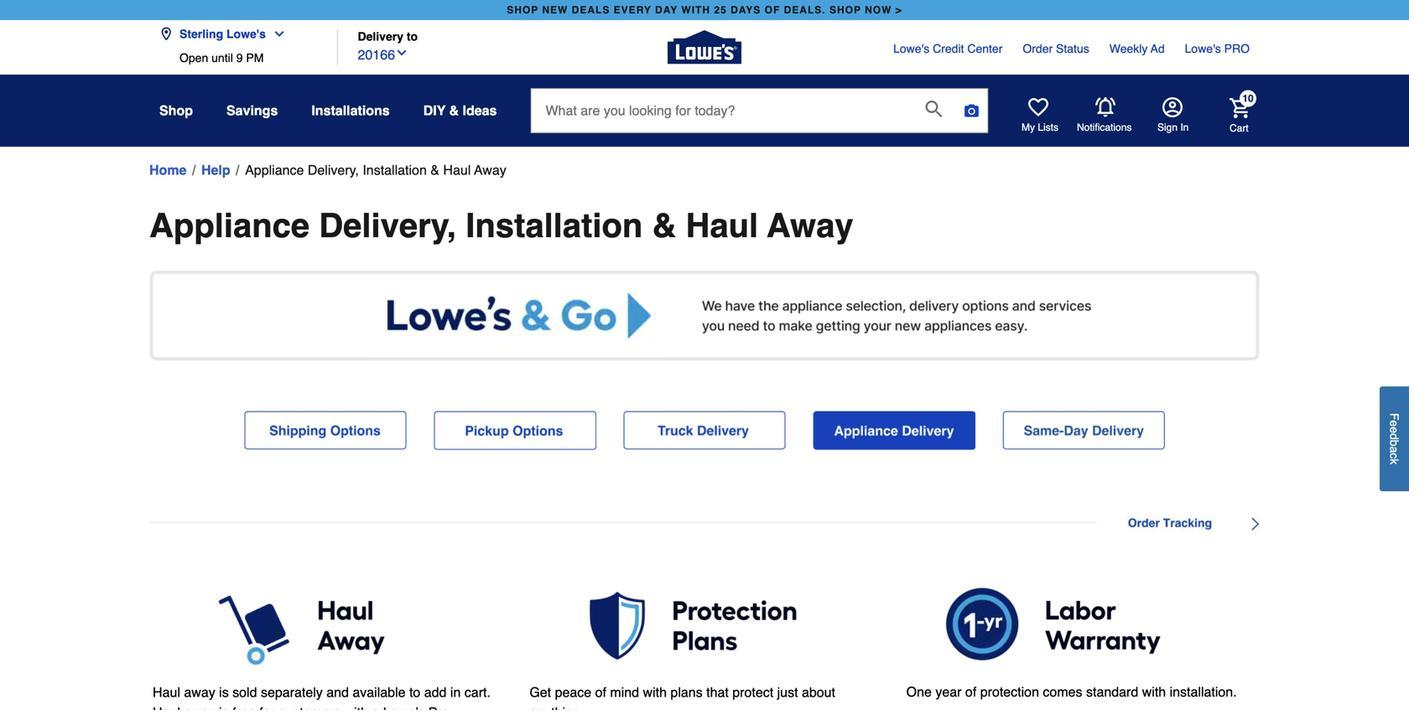 Task type: describe. For each thing, give the bounding box(es) containing it.
lowe's pro link
[[1185, 40, 1250, 57]]

0 horizontal spatial installation
[[363, 162, 427, 178]]

of for mind
[[595, 685, 607, 701]]

delivery
[[358, 30, 404, 43]]

home link
[[149, 160, 187, 180]]

installations button
[[312, 96, 390, 126]]

0 horizontal spatial chevron down image
[[266, 27, 286, 41]]

location image
[[159, 27, 173, 41]]

1 vertical spatial away
[[767, 206, 854, 245]]

protection
[[981, 685, 1040, 700]]

shop button
[[159, 96, 193, 126]]

of
[[765, 4, 781, 16]]

customers
[[279, 705, 341, 711]]

add
[[424, 685, 447, 701]]

until
[[212, 51, 233, 65]]

lowe's home improvement cart image
[[1230, 98, 1250, 118]]

1-year labor warranty. image
[[907, 586, 1257, 669]]

0 vertical spatial appliance delivery, installation & haul away
[[245, 162, 507, 178]]

deals.
[[784, 4, 826, 16]]

now
[[865, 4, 892, 16]]

free
[[233, 705, 256, 711]]

in
[[1181, 122, 1189, 133]]

mind
[[610, 685, 639, 701]]

away inside appliance delivery, installation & haul away link
[[474, 162, 507, 178]]

sign in
[[1158, 122, 1189, 133]]

c
[[1388, 453, 1402, 459]]

1 e from the top
[[1388, 421, 1402, 427]]

f e e d b a c k
[[1388, 414, 1402, 465]]

a inside button
[[1388, 447, 1402, 453]]

one year of protection comes standard with installation.
[[907, 685, 1237, 700]]

days
[[731, 4, 761, 16]]

we have the appliances, delivery options and services to make getting your new appliances easy. image
[[149, 271, 1260, 361]]

with
[[682, 4, 711, 16]]

order tracking. image
[[149, 503, 1260, 542]]

10
[[1243, 93, 1254, 104]]

1 shop from the left
[[507, 4, 539, 16]]

order status link
[[1023, 40, 1090, 57]]

savings
[[227, 103, 278, 118]]

sign in button
[[1158, 97, 1189, 134]]

pickup options image
[[434, 412, 597, 451]]

anything.
[[530, 705, 584, 711]]

diy
[[423, 103, 446, 118]]

just
[[777, 685, 798, 701]]

of for protection
[[966, 685, 977, 700]]

lowe's pro
[[1185, 42, 1250, 55]]

1 vertical spatial delivery,
[[319, 206, 457, 245]]

9
[[236, 51, 243, 65]]

d
[[1388, 434, 1402, 440]]

pro
[[1225, 42, 1250, 55]]

haul away. image
[[153, 586, 503, 669]]

home
[[149, 162, 187, 178]]

20166
[[358, 47, 395, 63]]

1 vertical spatial appliance delivery, installation & haul away
[[149, 206, 854, 245]]

f e e d b a c k button
[[1380, 387, 1410, 492]]

search image
[[926, 101, 943, 118]]

sterling lowe's button
[[159, 17, 293, 51]]

shipping options image
[[244, 412, 407, 450]]

for
[[259, 705, 275, 711]]

day
[[655, 4, 678, 16]]

f
[[1388, 414, 1402, 421]]

2 is from the top
[[219, 705, 229, 711]]

notifications
[[1077, 122, 1132, 133]]

0 vertical spatial to
[[407, 30, 418, 43]]

separately
[[261, 685, 323, 701]]

open until 9 pm
[[180, 51, 264, 65]]

Search Query text field
[[531, 89, 912, 133]]

2 horizontal spatial with
[[1143, 685, 1166, 700]]

order
[[1023, 42, 1053, 55]]

and
[[327, 685, 349, 701]]

appliance delivery, installation & haul away link
[[245, 160, 507, 180]]

lowe's credit center
[[894, 42, 1003, 55]]

>
[[896, 4, 903, 16]]

2 shop from the left
[[830, 4, 862, 16]]

shop new deals every day with 25 days of deals. shop now > link
[[504, 0, 906, 20]]

2 vertical spatial &
[[652, 206, 677, 245]]

25
[[714, 4, 727, 16]]

ad
[[1151, 42, 1165, 55]]

one
[[907, 685, 932, 700]]

k
[[1388, 459, 1402, 465]]

credit
[[933, 42, 964, 55]]

lowe's inside button
[[227, 27, 266, 41]]

get peace of mind with plans that protect just about anything.
[[530, 685, 836, 711]]

deals
[[572, 4, 610, 16]]

lowe's home improvement logo image
[[668, 10, 742, 84]]

shop new deals every day with 25 days of deals. shop now >
[[507, 4, 903, 16]]

lowe's
[[383, 705, 425, 711]]

center
[[968, 42, 1003, 55]]

in
[[450, 685, 461, 701]]

chevron down image inside 20166 button
[[395, 46, 409, 60]]

open
[[180, 51, 208, 65]]

installation.
[[1170, 685, 1237, 700]]

status
[[1056, 42, 1090, 55]]

20166 button
[[358, 43, 409, 65]]

my lists link
[[1022, 97, 1059, 134]]

my lists
[[1022, 122, 1059, 133]]

weekly ad
[[1110, 42, 1165, 55]]

sterling lowe's
[[180, 27, 266, 41]]

that
[[707, 685, 729, 701]]

peace
[[555, 685, 592, 701]]



Task type: vqa. For each thing, say whether or not it's contained in the screenshot.
thu, on the bottom right of the page
no



Task type: locate. For each thing, give the bounding box(es) containing it.
help link
[[201, 160, 230, 180]]

sold
[[233, 685, 257, 701]]

installations
[[312, 103, 390, 118]]

2 e from the top
[[1388, 427, 1402, 434]]

shop left now
[[830, 4, 862, 16]]

appliance inside appliance delivery, installation & haul away link
[[245, 162, 304, 178]]

2 away from the top
[[184, 705, 215, 711]]

shop left new on the top of page
[[507, 4, 539, 16]]

a up k
[[1388, 447, 1402, 453]]

chevron down image
[[266, 27, 286, 41], [395, 46, 409, 60]]

with right mind
[[643, 685, 667, 701]]

lowe's up 9
[[227, 27, 266, 41]]

away left free
[[184, 705, 215, 711]]

new
[[542, 4, 568, 16]]

weekly
[[1110, 42, 1148, 55]]

1 horizontal spatial installation
[[466, 206, 643, 245]]

1 vertical spatial a
[[372, 705, 380, 711]]

weekly ad link
[[1110, 40, 1165, 57]]

2 horizontal spatial lowe's
[[1185, 42, 1221, 55]]

lowe's credit center link
[[894, 40, 1003, 57]]

about
[[802, 685, 836, 701]]

e
[[1388, 421, 1402, 427], [1388, 427, 1402, 434]]

e up d
[[1388, 421, 1402, 427]]

with down and
[[344, 705, 368, 711]]

away
[[474, 162, 507, 178], [767, 206, 854, 245]]

appliance down help link
[[149, 206, 310, 245]]

of right year at the right bottom of the page
[[966, 685, 977, 700]]

with inside "get peace of mind with plans that protect just about anything."
[[643, 685, 667, 701]]

1 horizontal spatial with
[[643, 685, 667, 701]]

every
[[614, 4, 652, 16]]

comes
[[1043, 685, 1083, 700]]

camera image
[[964, 102, 980, 119]]

diy & ideas
[[423, 103, 497, 118]]

0 vertical spatial &
[[449, 103, 459, 118]]

lists
[[1038, 122, 1059, 133]]

0 horizontal spatial a
[[372, 705, 380, 711]]

lowe's
[[227, 27, 266, 41], [894, 42, 930, 55], [1185, 42, 1221, 55]]

1 horizontal spatial chevron down image
[[395, 46, 409, 60]]

protect
[[733, 685, 774, 701]]

cart.
[[465, 685, 491, 701]]

0 horizontal spatial shop
[[507, 4, 539, 16]]

away
[[184, 685, 215, 701], [184, 705, 215, 711]]

delivery, down appliance delivery, installation & haul away link
[[319, 206, 457, 245]]

0 horizontal spatial away
[[474, 162, 507, 178]]

shop
[[507, 4, 539, 16], [830, 4, 862, 16]]

appliance delivery, installation & haul away
[[245, 162, 507, 178], [149, 206, 854, 245]]

available
[[353, 685, 406, 701]]

1 vertical spatial is
[[219, 705, 229, 711]]

sign
[[1158, 122, 1178, 133]]

plans
[[671, 685, 703, 701]]

0 horizontal spatial lowe's
[[227, 27, 266, 41]]

is left sold at bottom left
[[219, 685, 229, 701]]

is left free
[[219, 705, 229, 711]]

of
[[966, 685, 977, 700], [595, 685, 607, 701]]

1 horizontal spatial a
[[1388, 447, 1402, 453]]

appliance right help
[[245, 162, 304, 178]]

away left sold at bottom left
[[184, 685, 215, 701]]

haul
[[443, 162, 471, 178], [686, 206, 759, 245], [153, 685, 180, 701], [153, 705, 180, 711]]

1 vertical spatial to
[[409, 685, 421, 701]]

lowe's left pro on the right of page
[[1185, 42, 1221, 55]]

help
[[201, 162, 230, 178]]

0 vertical spatial is
[[219, 685, 229, 701]]

1 of from the left
[[966, 685, 977, 700]]

1 horizontal spatial shop
[[830, 4, 862, 16]]

2 horizontal spatial &
[[652, 206, 677, 245]]

to
[[407, 30, 418, 43], [409, 685, 421, 701]]

truck delivery image
[[623, 412, 786, 450]]

0 vertical spatial appliance
[[245, 162, 304, 178]]

0 vertical spatial chevron down image
[[266, 27, 286, 41]]

of inside "get peace of mind with plans that protect just about anything."
[[595, 685, 607, 701]]

1 vertical spatial away
[[184, 705, 215, 711]]

lowe's home improvement notification center image
[[1096, 97, 1116, 118]]

1 vertical spatial installation
[[466, 206, 643, 245]]

order status
[[1023, 42, 1090, 55]]

cart
[[1230, 122, 1249, 134]]

0 vertical spatial installation
[[363, 162, 427, 178]]

1 horizontal spatial of
[[966, 685, 977, 700]]

a down available
[[372, 705, 380, 711]]

0 vertical spatial away
[[184, 685, 215, 701]]

delivery to
[[358, 30, 418, 43]]

None search field
[[531, 88, 989, 149]]

1 horizontal spatial &
[[449, 103, 459, 118]]

e up "b"
[[1388, 427, 1402, 434]]

b
[[1388, 440, 1402, 447]]

& inside button
[[449, 103, 459, 118]]

0 vertical spatial delivery,
[[308, 162, 359, 178]]

year
[[936, 685, 962, 700]]

ideas
[[463, 103, 497, 118]]

savings button
[[227, 96, 278, 126]]

with right standard
[[1143, 685, 1166, 700]]

lowe's home improvement account image
[[1163, 97, 1183, 117]]

1 vertical spatial chevron down image
[[395, 46, 409, 60]]

lowe's left credit
[[894, 42, 930, 55]]

a
[[1388, 447, 1402, 453], [372, 705, 380, 711]]

shop
[[159, 103, 193, 118]]

to right delivery
[[407, 30, 418, 43]]

&
[[449, 103, 459, 118], [431, 162, 440, 178], [652, 206, 677, 245]]

diy & ideas button
[[423, 96, 497, 126]]

same-day delivery image
[[1003, 412, 1165, 450]]

protection plans. image
[[530, 586, 880, 669]]

lowe's for lowe's credit center
[[894, 42, 930, 55]]

with
[[1143, 685, 1166, 700], [643, 685, 667, 701], [344, 705, 368, 711]]

appliance delivery image
[[813, 412, 976, 451]]

2 of from the left
[[595, 685, 607, 701]]

delivery, down installations button
[[308, 162, 359, 178]]

installation
[[363, 162, 427, 178], [466, 206, 643, 245]]

0 vertical spatial a
[[1388, 447, 1402, 453]]

1 horizontal spatial lowe's
[[894, 42, 930, 55]]

of left mind
[[595, 685, 607, 701]]

sterling
[[180, 27, 223, 41]]

1 horizontal spatial away
[[767, 206, 854, 245]]

0 vertical spatial away
[[474, 162, 507, 178]]

my
[[1022, 122, 1035, 133]]

0 horizontal spatial &
[[431, 162, 440, 178]]

0 horizontal spatial of
[[595, 685, 607, 701]]

standard
[[1087, 685, 1139, 700]]

lowe's home improvement lists image
[[1029, 97, 1049, 117]]

lowe's for lowe's pro
[[1185, 42, 1221, 55]]

haul away is sold separately and available to add in cart. haul away is free for customers with a lowe's pr
[[153, 685, 491, 711]]

pm
[[246, 51, 264, 65]]

with inside haul away is sold separately and available to add in cart. haul away is free for customers with a lowe's pr
[[344, 705, 368, 711]]

1 away from the top
[[184, 685, 215, 701]]

1 vertical spatial appliance
[[149, 206, 310, 245]]

to inside haul away is sold separately and available to add in cart. haul away is free for customers with a lowe's pr
[[409, 685, 421, 701]]

a inside haul away is sold separately and available to add in cart. haul away is free for customers with a lowe's pr
[[372, 705, 380, 711]]

1 vertical spatial &
[[431, 162, 440, 178]]

is
[[219, 685, 229, 701], [219, 705, 229, 711]]

get
[[530, 685, 551, 701]]

delivery,
[[308, 162, 359, 178], [319, 206, 457, 245]]

0 horizontal spatial with
[[344, 705, 368, 711]]

to up lowe's
[[409, 685, 421, 701]]

1 is from the top
[[219, 685, 229, 701]]



